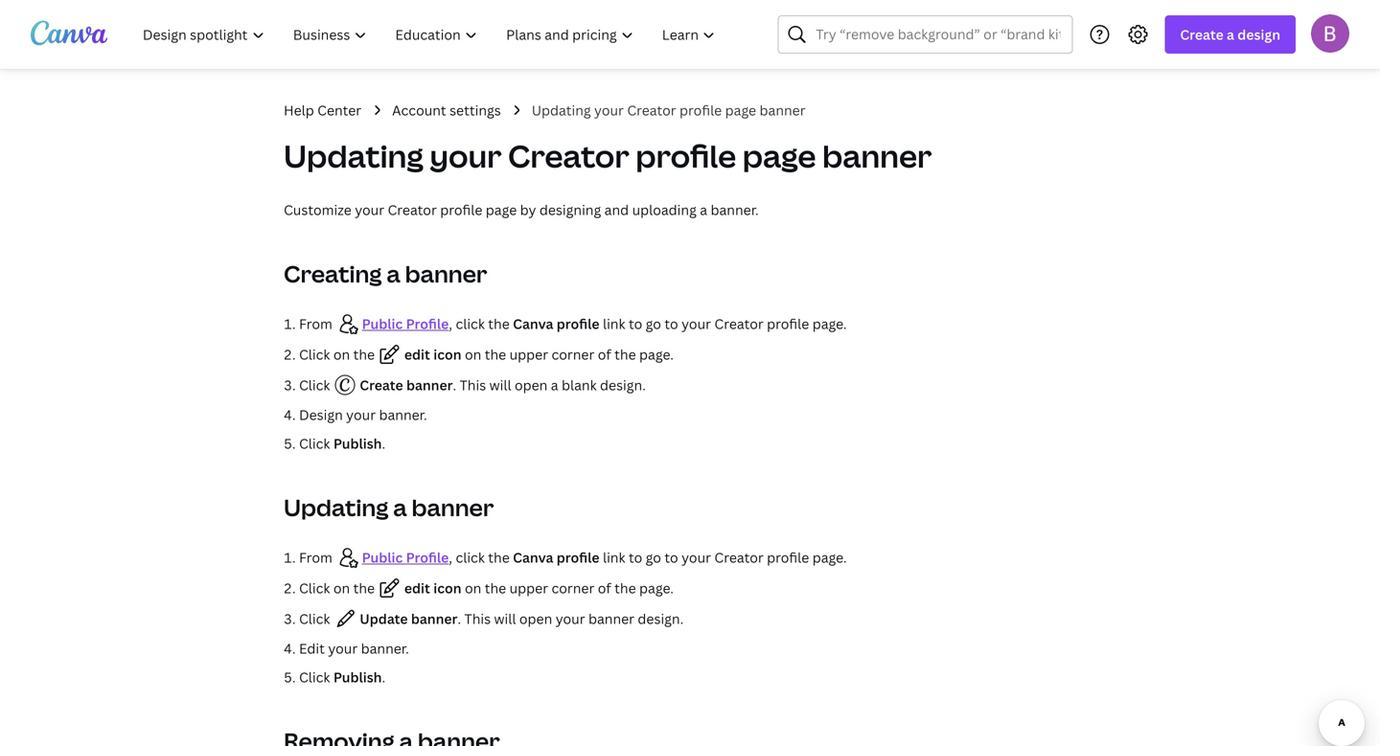 Task type: describe. For each thing, give the bounding box(es) containing it.
3 click from the top
[[299, 435, 330, 453]]

icon for . this will open a blank design.
[[434, 346, 462, 364]]

of for blank
[[598, 346, 611, 364]]

edit icon on the upper corner of the page. for your
[[404, 580, 674, 598]]

customize
[[284, 201, 352, 219]]

settings
[[450, 101, 501, 119]]

a for updating a banner
[[393, 492, 407, 524]]

2 vertical spatial page
[[486, 201, 517, 219]]

creating a banner
[[284, 258, 488, 290]]

help
[[284, 101, 314, 119]]

design
[[1238, 25, 1281, 44]]

account settings link
[[392, 100, 501, 121]]

on up edit your banner.
[[334, 580, 350, 598]]

design. for . this will open a blank design.
[[600, 376, 646, 395]]

profile for update
[[406, 549, 449, 567]]

click publish . for design
[[299, 435, 386, 453]]

, for update banner
[[449, 549, 453, 567]]

banner. for update banner . this will open your banner design.
[[361, 640, 409, 658]]

, click the canva profile link to go to your creator profile page. for update banner . this will open your banner design.
[[449, 549, 847, 567]]

this for . this will open your banner design.
[[465, 610, 491, 629]]

corner for a
[[552, 346, 595, 364]]

center
[[318, 101, 362, 119]]

uploading
[[632, 201, 697, 219]]

public profile link for update
[[362, 549, 449, 567]]

create a design button
[[1165, 15, 1296, 54]]

account settings
[[392, 101, 501, 119]]

click on the for create
[[299, 346, 375, 364]]

from for update banner . this will open your banner design.
[[299, 549, 336, 567]]

on up update banner . this will open your banner design.
[[465, 580, 482, 598]]

updating inside "link"
[[532, 101, 591, 119]]

canva for your
[[513, 549, 554, 567]]

updating your creator profile page banner link
[[532, 100, 806, 121]]

upper for your
[[510, 580, 549, 598]]

Try "remove background" or "brand kit" search field
[[816, 16, 1061, 53]]

help center
[[284, 101, 362, 119]]

design
[[299, 406, 343, 424]]

and
[[605, 201, 629, 219]]

go for . this will open a blank design.
[[646, 315, 662, 333]]

0 vertical spatial updating your creator profile page banner
[[532, 101, 806, 119]]

corner for your
[[552, 580, 595, 598]]

upper for a
[[510, 346, 549, 364]]

help center link
[[284, 100, 362, 121]]

by
[[520, 201, 536, 219]]

edit icon on the upper corner of the page. for a
[[404, 346, 674, 364]]

profile for create
[[406, 315, 449, 333]]

create a design
[[1181, 25, 1281, 44]]

1 vertical spatial page
[[743, 135, 816, 177]]

edit for create
[[404, 346, 430, 364]]

updating a banner
[[284, 492, 494, 524]]

1 click from the top
[[299, 346, 330, 364]]

designing
[[540, 201, 601, 219]]

account
[[392, 101, 446, 119]]

, for create banner
[[449, 315, 453, 333]]

open for your
[[520, 610, 553, 629]]

creator inside "link"
[[627, 101, 677, 119]]

4 click from the top
[[299, 580, 330, 598]]

open for a
[[515, 376, 548, 395]]



Task type: locate. For each thing, give the bounding box(es) containing it.
6 click from the top
[[299, 669, 330, 687]]

click up create banner . this will open a blank design.
[[456, 315, 485, 333]]

create
[[1181, 25, 1224, 44], [360, 376, 403, 395]]

update
[[360, 610, 408, 629]]

design.
[[600, 376, 646, 395], [638, 610, 684, 629]]

banner.
[[711, 201, 759, 219], [379, 406, 427, 424], [361, 640, 409, 658]]

icon
[[434, 346, 462, 364], [434, 580, 462, 598]]

2 upper from the top
[[510, 580, 549, 598]]

1 vertical spatial this
[[465, 610, 491, 629]]

1 click from the top
[[456, 315, 485, 333]]

2 profile from the top
[[406, 549, 449, 567]]

public profile link for create
[[362, 315, 449, 333]]

2 publish from the top
[[334, 669, 382, 687]]

1 upper from the top
[[510, 346, 549, 364]]

will for . this will open a blank design.
[[490, 376, 512, 395]]

publish down edit your banner.
[[334, 669, 382, 687]]

from for create banner . this will open a blank design.
[[299, 315, 336, 333]]

profile down updating a banner
[[406, 549, 449, 567]]

creator
[[627, 101, 677, 119], [508, 135, 630, 177], [388, 201, 437, 219], [715, 315, 764, 333], [715, 549, 764, 567]]

1 go from the top
[[646, 315, 662, 333]]

a
[[1227, 25, 1235, 44], [700, 201, 708, 219], [387, 258, 401, 290], [551, 376, 559, 395], [393, 492, 407, 524]]

0 vertical spatial corner
[[552, 346, 595, 364]]

banner. for create banner . this will open a blank design.
[[379, 406, 427, 424]]

2 public profile from the top
[[362, 549, 449, 567]]

edit icon on the upper corner of the page.
[[404, 346, 674, 364], [404, 580, 674, 598]]

0 vertical spatial public profile link
[[362, 315, 449, 333]]

, click the canva profile link to go to your creator profile page. for create banner . this will open a blank design.
[[449, 315, 847, 333]]

2 corner from the top
[[552, 580, 595, 598]]

0 vertical spatial create
[[1181, 25, 1224, 44]]

1 of from the top
[[598, 346, 611, 364]]

1 vertical spatial public profile
[[362, 549, 449, 567]]

click up update banner . this will open your banner design.
[[456, 549, 485, 567]]

upper up create banner . this will open a blank design.
[[510, 346, 549, 364]]

on up design
[[334, 346, 350, 364]]

0 vertical spatial publish
[[334, 435, 382, 453]]

create banner . this will open a blank design.
[[360, 376, 646, 395]]

0 vertical spatial banner.
[[711, 201, 759, 219]]

publish for design
[[334, 435, 382, 453]]

1 horizontal spatial create
[[1181, 25, 1224, 44]]

2 click from the top
[[456, 549, 485, 567]]

1 vertical spatial edit
[[404, 580, 430, 598]]

corner
[[552, 346, 595, 364], [552, 580, 595, 598]]

1 public profile link from the top
[[362, 315, 449, 333]]

design your banner.
[[299, 406, 427, 424]]

edit icon on the upper corner of the page. up update banner . this will open your banner design.
[[404, 580, 674, 598]]

2 vertical spatial banner.
[[361, 640, 409, 658]]

edit up design your banner.
[[404, 346, 430, 364]]

1 link from the top
[[603, 315, 626, 333]]

1 vertical spatial click on the
[[299, 580, 375, 598]]

1 vertical spatial ,
[[449, 549, 453, 567]]

from
[[299, 315, 336, 333], [299, 549, 336, 567]]

public for create
[[362, 315, 403, 333]]

1 public profile from the top
[[362, 315, 449, 333]]

canva for a
[[513, 315, 554, 333]]

1 vertical spatial create
[[360, 376, 403, 395]]

banner. right design
[[379, 406, 427, 424]]

0 vertical spatial open
[[515, 376, 548, 395]]

1 publish from the top
[[334, 435, 382, 453]]

1 from from the top
[[299, 315, 336, 333]]

1 vertical spatial public profile link
[[362, 549, 449, 567]]

1 vertical spatial will
[[494, 610, 516, 629]]

canva
[[513, 315, 554, 333], [513, 549, 554, 567]]

0 vertical spatial updating
[[532, 101, 591, 119]]

go for . this will open your banner design.
[[646, 549, 662, 567]]

0 horizontal spatial create
[[360, 376, 403, 395]]

2 public from the top
[[362, 549, 403, 567]]

update banner . this will open your banner design.
[[360, 610, 684, 629]]

edit
[[299, 640, 325, 658]]

profile down creating a banner
[[406, 315, 449, 333]]

create left design at the right of the page
[[1181, 25, 1224, 44]]

1 corner from the top
[[552, 346, 595, 364]]

1 profile from the top
[[406, 315, 449, 333]]

edit icon on the upper corner of the page. up create banner . this will open a blank design.
[[404, 346, 674, 364]]

1 click on the from the top
[[299, 346, 375, 364]]

profile
[[406, 315, 449, 333], [406, 549, 449, 567]]

banner inside "link"
[[760, 101, 806, 119]]

public profile for create
[[362, 315, 449, 333]]

1 vertical spatial edit icon on the upper corner of the page.
[[404, 580, 674, 598]]

0 vertical spatial click
[[456, 315, 485, 333]]

2 edit from the top
[[404, 580, 430, 598]]

click
[[456, 315, 485, 333], [456, 549, 485, 567]]

1 icon from the top
[[434, 346, 462, 364]]

publish for edit
[[334, 669, 382, 687]]

0 vertical spatial canva
[[513, 315, 554, 333]]

public profile for update
[[362, 549, 449, 567]]

icon up update banner . this will open your banner design.
[[434, 580, 462, 598]]

2 vertical spatial updating
[[284, 492, 389, 524]]

banner. right "uploading"
[[711, 201, 759, 219]]

edit
[[404, 346, 430, 364], [404, 580, 430, 598]]

create up design your banner.
[[360, 376, 403, 395]]

, down updating a banner
[[449, 549, 453, 567]]

link for blank
[[603, 315, 626, 333]]

click publish . down design your banner.
[[299, 435, 386, 453]]

open
[[515, 376, 548, 395], [520, 610, 553, 629]]

profile
[[680, 101, 722, 119], [636, 135, 737, 177], [440, 201, 483, 219], [557, 315, 600, 333], [767, 315, 810, 333], [557, 549, 600, 567], [767, 549, 810, 567]]

customize your creator profile page by designing and uploading a banner.
[[284, 201, 759, 219]]

edit for update
[[404, 580, 430, 598]]

will
[[490, 376, 512, 395], [494, 610, 516, 629]]

2 of from the top
[[598, 580, 611, 598]]

click publish . for edit
[[299, 669, 386, 687]]

banner. down update
[[361, 640, 409, 658]]

click publish . down edit your banner.
[[299, 669, 386, 687]]

your
[[595, 101, 624, 119], [430, 135, 502, 177], [355, 201, 385, 219], [682, 315, 711, 333], [346, 406, 376, 424], [682, 549, 711, 567], [556, 610, 585, 629], [328, 640, 358, 658]]

page
[[726, 101, 757, 119], [743, 135, 816, 177], [486, 201, 517, 219]]

public down creating a banner
[[362, 315, 403, 333]]

0 vertical spatial click publish .
[[299, 435, 386, 453]]

upper up update banner . this will open your banner design.
[[510, 580, 549, 598]]

2 go from the top
[[646, 549, 662, 567]]

2 edit icon on the upper corner of the page. from the top
[[404, 580, 674, 598]]

1 public from the top
[[362, 315, 403, 333]]

from down updating a banner
[[299, 549, 336, 567]]

a for creating a banner
[[387, 258, 401, 290]]

1 vertical spatial profile
[[406, 549, 449, 567]]

0 vertical spatial edit
[[404, 346, 430, 364]]

click on the
[[299, 346, 375, 364], [299, 580, 375, 598]]

2 from from the top
[[299, 549, 336, 567]]

0 vertical spatial this
[[460, 376, 486, 395]]

public profile link down creating a banner
[[362, 315, 449, 333]]

updating
[[532, 101, 591, 119], [284, 135, 424, 177], [284, 492, 389, 524]]

public profile link down updating a banner
[[362, 549, 449, 567]]

1 vertical spatial , click the canva profile link to go to your creator profile page.
[[449, 549, 847, 567]]

1 vertical spatial publish
[[334, 669, 382, 687]]

1 vertical spatial design.
[[638, 610, 684, 629]]

5 click from the top
[[299, 610, 334, 629]]

click
[[299, 346, 330, 364], [299, 376, 334, 395], [299, 435, 330, 453], [299, 580, 330, 598], [299, 610, 334, 629], [299, 669, 330, 687]]

canva up update banner . this will open your banner design.
[[513, 549, 554, 567]]

1 vertical spatial of
[[598, 580, 611, 598]]

1 vertical spatial banner.
[[379, 406, 427, 424]]

1 vertical spatial link
[[603, 549, 626, 567]]

1 vertical spatial open
[[520, 610, 553, 629]]

0 vertical spatial , click the canva profile link to go to your creator profile page.
[[449, 315, 847, 333]]

, click the canva profile link to go to your creator profile page.
[[449, 315, 847, 333], [449, 549, 847, 567]]

updating your creator profile page banner
[[532, 101, 806, 119], [284, 135, 932, 177]]

creating
[[284, 258, 382, 290]]

1 click publish . from the top
[[299, 435, 386, 453]]

icon for . this will open your banner design.
[[434, 580, 462, 598]]

click on the up design
[[299, 346, 375, 364]]

0 vertical spatial link
[[603, 315, 626, 333]]

1 edit from the top
[[404, 346, 430, 364]]

0 vertical spatial page
[[726, 101, 757, 119]]

of for banner
[[598, 580, 611, 598]]

will for . this will open your banner design.
[[494, 610, 516, 629]]

public for update
[[362, 549, 403, 567]]

on up create banner . this will open a blank design.
[[465, 346, 482, 364]]

a for create a design
[[1227, 25, 1235, 44]]

edit up update
[[404, 580, 430, 598]]

1 vertical spatial click
[[456, 549, 485, 567]]

click for . this will open your banner design.
[[456, 549, 485, 567]]

1 vertical spatial click publish .
[[299, 669, 386, 687]]

click for . this will open a blank design.
[[456, 315, 485, 333]]

1 vertical spatial updating your creator profile page banner
[[284, 135, 932, 177]]

0 vertical spatial go
[[646, 315, 662, 333]]

1 canva from the top
[[513, 315, 554, 333]]

page inside "link"
[[726, 101, 757, 119]]

link
[[603, 315, 626, 333], [603, 549, 626, 567]]

0 vertical spatial icon
[[434, 346, 462, 364]]

0 vertical spatial of
[[598, 346, 611, 364]]

of
[[598, 346, 611, 364], [598, 580, 611, 598]]

1 vertical spatial icon
[[434, 580, 462, 598]]

2 click publish . from the top
[[299, 669, 386, 687]]

corner up update banner . this will open your banner design.
[[552, 580, 595, 598]]

click on the for update
[[299, 580, 375, 598]]

bob builder image
[[1312, 14, 1350, 52]]

a inside dropdown button
[[1227, 25, 1235, 44]]

2 , from the top
[[449, 549, 453, 567]]

to
[[629, 315, 643, 333], [665, 315, 679, 333], [629, 549, 643, 567], [665, 549, 679, 567]]

2 public profile link from the top
[[362, 549, 449, 567]]

design. for . this will open your banner design.
[[638, 610, 684, 629]]

0 vertical spatial public profile
[[362, 315, 449, 333]]

updating right 'settings'
[[532, 101, 591, 119]]

create for create a design
[[1181, 25, 1224, 44]]

blank
[[562, 376, 597, 395]]

1 vertical spatial go
[[646, 549, 662, 567]]

.
[[453, 376, 457, 395], [382, 435, 386, 453], [458, 610, 461, 629], [382, 669, 386, 687]]

2 link from the top
[[603, 549, 626, 567]]

public profile down updating a banner
[[362, 549, 449, 567]]

on
[[334, 346, 350, 364], [465, 346, 482, 364], [334, 580, 350, 598], [465, 580, 482, 598]]

2 canva from the top
[[513, 549, 554, 567]]

publish
[[334, 435, 382, 453], [334, 669, 382, 687]]

from down creating
[[299, 315, 336, 333]]

click publish .
[[299, 435, 386, 453], [299, 669, 386, 687]]

2 icon from the top
[[434, 580, 462, 598]]

1 vertical spatial from
[[299, 549, 336, 567]]

,
[[449, 315, 453, 333], [449, 549, 453, 567]]

0 vertical spatial upper
[[510, 346, 549, 364]]

1 , click the canva profile link to go to your creator profile page. from the top
[[449, 315, 847, 333]]

0 vertical spatial ,
[[449, 315, 453, 333]]

2 , click the canva profile link to go to your creator profile page. from the top
[[449, 549, 847, 567]]

0 vertical spatial will
[[490, 376, 512, 395]]

1 vertical spatial upper
[[510, 580, 549, 598]]

1 , from the top
[[449, 315, 453, 333]]

profile inside "link"
[[680, 101, 722, 119]]

link for banner
[[603, 549, 626, 567]]

corner up blank on the bottom left of page
[[552, 346, 595, 364]]

updating down the center
[[284, 135, 424, 177]]

page.
[[813, 315, 847, 333], [640, 346, 674, 364], [813, 549, 847, 567], [640, 580, 674, 598]]

1 vertical spatial corner
[[552, 580, 595, 598]]

this
[[460, 376, 486, 395], [465, 610, 491, 629]]

edit your banner.
[[299, 640, 409, 658]]

go
[[646, 315, 662, 333], [646, 549, 662, 567]]

2 click from the top
[[299, 376, 334, 395]]

0 vertical spatial design.
[[600, 376, 646, 395]]

1 edit icon on the upper corner of the page. from the top
[[404, 346, 674, 364]]

0 vertical spatial from
[[299, 315, 336, 333]]

upper
[[510, 346, 549, 364], [510, 580, 549, 598]]

0 vertical spatial click on the
[[299, 346, 375, 364]]

public profile link
[[362, 315, 449, 333], [362, 549, 449, 567]]

icon up create banner . this will open a blank design.
[[434, 346, 462, 364]]

banner
[[760, 101, 806, 119], [823, 135, 932, 177], [405, 258, 488, 290], [407, 376, 453, 395], [412, 492, 494, 524], [411, 610, 458, 629], [589, 610, 635, 629]]

the
[[488, 315, 510, 333], [353, 346, 375, 364], [485, 346, 506, 364], [615, 346, 636, 364], [488, 549, 510, 567], [353, 580, 375, 598], [485, 580, 506, 598], [615, 580, 636, 598]]

updating down design
[[284, 492, 389, 524]]

public profile down creating a banner
[[362, 315, 449, 333]]

1 vertical spatial canva
[[513, 549, 554, 567]]

your inside "link"
[[595, 101, 624, 119]]

publish down design your banner.
[[334, 435, 382, 453]]

create inside dropdown button
[[1181, 25, 1224, 44]]

2 click on the from the top
[[299, 580, 375, 598]]

canva up create banner . this will open a blank design.
[[513, 315, 554, 333]]

0 vertical spatial public
[[362, 315, 403, 333]]

this for . this will open a blank design.
[[460, 376, 486, 395]]

1 vertical spatial updating
[[284, 135, 424, 177]]

click on the up update
[[299, 580, 375, 598]]

create for create banner . this will open a blank design.
[[360, 376, 403, 395]]

public
[[362, 315, 403, 333], [362, 549, 403, 567]]

public profile
[[362, 315, 449, 333], [362, 549, 449, 567]]

top level navigation element
[[130, 15, 732, 54]]

0 vertical spatial profile
[[406, 315, 449, 333]]

0 vertical spatial edit icon on the upper corner of the page.
[[404, 346, 674, 364]]

, up create banner . this will open a blank design.
[[449, 315, 453, 333]]

public down updating a banner
[[362, 549, 403, 567]]

1 vertical spatial public
[[362, 549, 403, 567]]



Task type: vqa. For each thing, say whether or not it's contained in the screenshot.
Calendars
no



